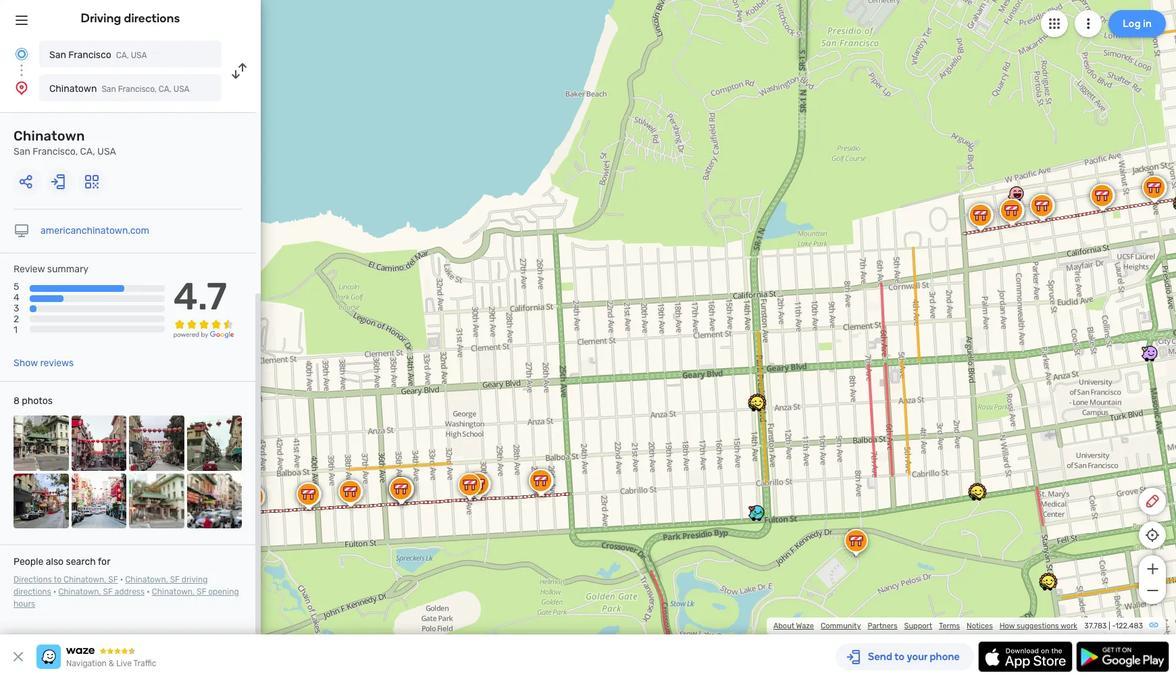 Task type: vqa. For each thing, say whether or not it's contained in the screenshot.
third "option" from the bottom
no



Task type: locate. For each thing, give the bounding box(es) containing it.
chinatown, down directions to chinatown, sf
[[58, 587, 101, 597]]

2 horizontal spatial usa
[[174, 84, 190, 94]]

8
[[14, 395, 20, 407]]

ca,
[[116, 51, 129, 60], [159, 84, 172, 94], [80, 146, 95, 157]]

chinatown
[[49, 83, 97, 95], [14, 128, 85, 144]]

community
[[821, 622, 861, 631]]

review
[[14, 264, 45, 275]]

partners
[[868, 622, 898, 631]]

1 horizontal spatial san
[[49, 49, 66, 61]]

directions inside chinatown, sf driving directions
[[14, 587, 51, 597]]

directions
[[14, 575, 52, 585]]

1 horizontal spatial usa
[[131, 51, 147, 60]]

sf inside chinatown, sf opening hours
[[197, 587, 206, 597]]

-
[[1113, 622, 1116, 631]]

4.7
[[173, 274, 227, 319]]

0 horizontal spatial francisco,
[[33, 146, 78, 157]]

support link
[[905, 622, 933, 631]]

image 1 of chinatown, sf image
[[14, 416, 69, 471]]

sf inside chinatown, sf driving directions
[[170, 575, 180, 585]]

2 vertical spatial usa
[[97, 146, 116, 157]]

how suggestions work link
[[1000, 622, 1078, 631]]

37.783
[[1085, 622, 1107, 631]]

search
[[66, 556, 96, 568]]

1 vertical spatial directions
[[14, 587, 51, 597]]

summary
[[47, 264, 89, 275]]

8 photos
[[14, 395, 53, 407]]

people also search for
[[14, 556, 110, 568]]

37.783 | -122.483
[[1085, 622, 1144, 631]]

chinatown,
[[64, 575, 106, 585], [125, 575, 168, 585], [58, 587, 101, 597], [152, 587, 195, 597]]

chinatown down francisco
[[49, 83, 97, 95]]

zoom in image
[[1145, 561, 1161, 577]]

san left francisco
[[49, 49, 66, 61]]

0 vertical spatial francisco,
[[118, 84, 157, 94]]

image 8 of chinatown, sf image
[[187, 473, 242, 529]]

2 vertical spatial san
[[14, 146, 30, 157]]

francisco
[[68, 49, 111, 61]]

0 vertical spatial ca,
[[116, 51, 129, 60]]

traffic
[[133, 659, 156, 668]]

1
[[14, 325, 18, 336]]

chinatown, sf opening hours
[[14, 587, 239, 609]]

address
[[115, 587, 145, 597]]

image 4 of chinatown, sf image
[[187, 416, 242, 471]]

1 horizontal spatial francisco,
[[118, 84, 157, 94]]

chinatown, down "search"
[[64, 575, 106, 585]]

1 vertical spatial chinatown san francisco, ca, usa
[[14, 128, 116, 157]]

2 vertical spatial ca,
[[80, 146, 95, 157]]

directions
[[124, 11, 180, 26], [14, 587, 51, 597]]

chinatown, inside chinatown, sf opening hours
[[152, 587, 195, 597]]

1 horizontal spatial ca,
[[116, 51, 129, 60]]

4
[[14, 292, 19, 304]]

americanchinatown.com
[[41, 225, 149, 237]]

2 horizontal spatial san
[[102, 84, 116, 94]]

usa
[[131, 51, 147, 60], [174, 84, 190, 94], [97, 146, 116, 157]]

san
[[49, 49, 66, 61], [102, 84, 116, 94], [14, 146, 30, 157]]

chinatown, up address
[[125, 575, 168, 585]]

computer image
[[14, 223, 30, 239]]

0 vertical spatial chinatown san francisco, ca, usa
[[49, 83, 190, 95]]

1 vertical spatial san
[[102, 84, 116, 94]]

2
[[14, 314, 19, 325]]

link image
[[1149, 620, 1160, 631]]

2 horizontal spatial ca,
[[159, 84, 172, 94]]

chinatown, inside chinatown, sf driving directions
[[125, 575, 168, 585]]

zoom out image
[[1145, 583, 1161, 599]]

chinatown down location icon
[[14, 128, 85, 144]]

0 vertical spatial usa
[[131, 51, 147, 60]]

review summary
[[14, 264, 89, 275]]

0 horizontal spatial usa
[[97, 146, 116, 157]]

chinatown san francisco, ca, usa
[[49, 83, 190, 95], [14, 128, 116, 157]]

francisco,
[[118, 84, 157, 94], [33, 146, 78, 157]]

sf for driving
[[170, 575, 180, 585]]

0 horizontal spatial directions
[[14, 587, 51, 597]]

1 vertical spatial ca,
[[159, 84, 172, 94]]

image 7 of chinatown, sf image
[[129, 473, 184, 529]]

sf for opening
[[197, 587, 206, 597]]

navigation & live traffic
[[66, 659, 156, 668]]

chinatown, sf address link
[[58, 587, 145, 597]]

1 horizontal spatial directions
[[124, 11, 180, 26]]

sf
[[108, 575, 118, 585], [170, 575, 180, 585], [103, 587, 113, 597], [197, 587, 206, 597]]

chinatown, sf opening hours link
[[14, 587, 239, 609]]

san down "san francisco ca, usa"
[[102, 84, 116, 94]]

americanchinatown.com link
[[41, 225, 149, 237]]

driving
[[182, 575, 208, 585]]

0 vertical spatial san
[[49, 49, 66, 61]]

support
[[905, 622, 933, 631]]

suggestions
[[1017, 622, 1060, 631]]

directions down directions
[[14, 587, 51, 597]]

chinatown, sf address
[[58, 587, 145, 597]]

chinatown, down driving at left bottom
[[152, 587, 195, 597]]

san down location icon
[[14, 146, 30, 157]]

directions right driving
[[124, 11, 180, 26]]



Task type: describe. For each thing, give the bounding box(es) containing it.
about
[[774, 622, 795, 631]]

&
[[109, 659, 114, 668]]

chinatown, sf driving directions
[[14, 575, 208, 597]]

chinatown, for chinatown, sf address
[[58, 587, 101, 597]]

1 vertical spatial francisco,
[[33, 146, 78, 157]]

image 5 of chinatown, sf image
[[14, 473, 69, 529]]

5
[[14, 281, 19, 293]]

122.483
[[1116, 622, 1144, 631]]

terms link
[[939, 622, 960, 631]]

pencil image
[[1145, 493, 1161, 510]]

hours
[[14, 600, 35, 609]]

location image
[[14, 80, 30, 96]]

directions to chinatown, sf link
[[14, 575, 118, 585]]

chinatown, for chinatown, sf driving directions
[[125, 575, 168, 585]]

work
[[1061, 622, 1078, 631]]

5 4 3 2 1
[[14, 281, 19, 336]]

how
[[1000, 622, 1015, 631]]

chinatown, sf driving directions link
[[14, 575, 208, 597]]

driving
[[81, 11, 121, 26]]

|
[[1109, 622, 1111, 631]]

notices
[[967, 622, 993, 631]]

san francisco ca, usa
[[49, 49, 147, 61]]

about waze community partners support terms notices how suggestions work
[[774, 622, 1078, 631]]

usa inside "san francisco ca, usa"
[[131, 51, 147, 60]]

partners link
[[868, 622, 898, 631]]

people
[[14, 556, 44, 568]]

opening
[[208, 587, 239, 597]]

live
[[116, 659, 132, 668]]

community link
[[821, 622, 861, 631]]

show
[[14, 358, 38, 369]]

driving directions
[[81, 11, 180, 26]]

image 2 of chinatown, sf image
[[71, 416, 126, 471]]

navigation
[[66, 659, 107, 668]]

image 3 of chinatown, sf image
[[129, 416, 184, 471]]

0 vertical spatial directions
[[124, 11, 180, 26]]

current location image
[[14, 46, 30, 62]]

show reviews
[[14, 358, 74, 369]]

0 horizontal spatial san
[[14, 146, 30, 157]]

reviews
[[40, 358, 74, 369]]

to
[[54, 575, 62, 585]]

chinatown, for chinatown, sf opening hours
[[152, 587, 195, 597]]

notices link
[[967, 622, 993, 631]]

for
[[98, 556, 110, 568]]

waze
[[797, 622, 814, 631]]

sf for address
[[103, 587, 113, 597]]

terms
[[939, 622, 960, 631]]

image 6 of chinatown, sf image
[[71, 473, 126, 529]]

about waze link
[[774, 622, 814, 631]]

photos
[[22, 395, 53, 407]]

0 vertical spatial chinatown
[[49, 83, 97, 95]]

ca, inside "san francisco ca, usa"
[[116, 51, 129, 60]]

also
[[46, 556, 64, 568]]

3
[[14, 303, 19, 314]]

1 vertical spatial usa
[[174, 84, 190, 94]]

directions to chinatown, sf
[[14, 575, 118, 585]]

0 horizontal spatial ca,
[[80, 146, 95, 157]]

x image
[[10, 649, 26, 665]]

1 vertical spatial chinatown
[[14, 128, 85, 144]]



